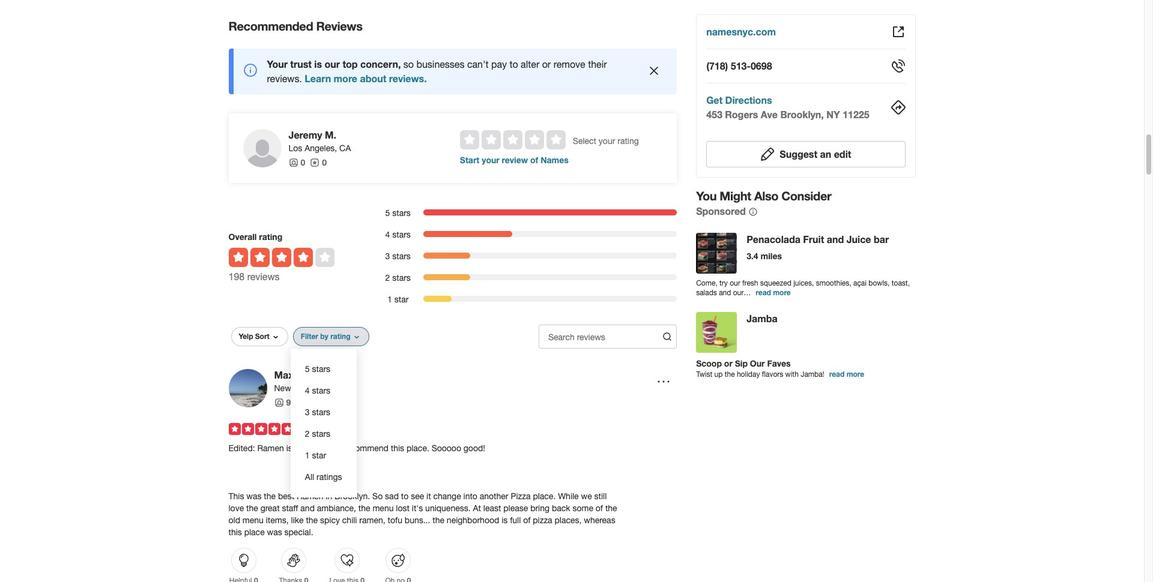 Task type: describe. For each thing, give the bounding box(es) containing it.
our…
[[733, 289, 751, 297]]

1 horizontal spatial menu
[[373, 504, 394, 513]]

or inside so businesses can't pay to alter or remove their reviews.
[[542, 59, 551, 70]]

2 stars for filter reviews by 2 stars rating "element"
[[385, 273, 411, 283]]

(no rating) image
[[460, 130, 566, 149]]

get directions link
[[706, 94, 772, 106]]

come,
[[696, 279, 717, 288]]

1 (0 reactions) element from the left
[[254, 576, 258, 583]]

2023
[[329, 424, 348, 434]]

1 star button
[[300, 445, 347, 466]]

edited: ramen is back! highly recommend this place. sooooo good!
[[229, 444, 485, 453]]

star for 1 star button
[[312, 451, 326, 460]]

4 (0 reactions) element from the left
[[407, 576, 411, 583]]

sort
[[255, 332, 270, 341]]

angeles,
[[305, 143, 337, 153]]

penacolada fruit and juice bar image
[[696, 233, 737, 274]]

photo of jeremy m. image
[[243, 129, 281, 167]]

spicy
[[320, 516, 340, 525]]

ave
[[761, 109, 778, 120]]

11
[[308, 397, 317, 408]]

5 for 5 stars button
[[305, 364, 310, 374]]

so
[[403, 59, 414, 70]]

the up ramen,
[[358, 504, 370, 513]]

their
[[588, 59, 607, 70]]

stars for filter reviews by 3 stars rating element
[[392, 251, 411, 261]]

16 review v2 image
[[310, 158, 320, 167]]

24 phone v2 image
[[891, 59, 905, 73]]

5 for filter reviews by 5 stars rating element
[[385, 208, 390, 218]]

recommended
[[229, 18, 313, 33]]

remove
[[553, 59, 585, 70]]

your for select
[[599, 136, 615, 146]]

max
[[274, 369, 294, 381]]

up
[[714, 371, 723, 379]]

chili
[[342, 516, 357, 525]]

our inside come, try our fresh squeezed juices, smoothies, açai bowls, toast, salads and our…
[[730, 279, 740, 288]]

neighborhood
[[447, 516, 499, 525]]

your for start
[[482, 155, 499, 165]]

reviews for search reviews
[[577, 333, 605, 342]]

24 directions v2 image
[[891, 100, 905, 115]]

3 (0 reactions) element from the left
[[360, 576, 364, 583]]

while
[[558, 492, 579, 501]]

more for learn
[[334, 73, 357, 84]]

5 stars for filter reviews by 5 stars rating element
[[385, 208, 411, 218]]

squeezed
[[760, 279, 791, 288]]

some
[[573, 504, 593, 513]]

businesses
[[416, 59, 464, 70]]

0698
[[751, 60, 772, 71]]

search image
[[662, 332, 672, 342]]

1 vertical spatial was
[[267, 528, 282, 537]]

get
[[706, 94, 723, 106]]

jeremy
[[289, 129, 322, 140]]

pay
[[491, 59, 507, 70]]

to inside so businesses can't pay to alter or remove their reviews.
[[510, 59, 518, 70]]

the down still
[[605, 504, 617, 513]]

photos element
[[322, 397, 338, 409]]

reviews. inside so businesses can't pay to alter or remove their reviews.
[[267, 73, 302, 84]]

the inside scoop or sip our faves twist up the holiday flavors with jamba! read more
[[725, 371, 735, 379]]

24 external link v2 image
[[891, 25, 905, 39]]

5 stars for 5 stars button
[[305, 364, 330, 374]]

1 horizontal spatial this
[[391, 444, 404, 453]]

our
[[750, 359, 765, 369]]

might
[[720, 189, 751, 203]]

4 star rating image
[[229, 248, 334, 267]]

and inside come, try our fresh squeezed juices, smoothies, açai bowls, toast, salads and our…
[[719, 289, 731, 297]]

jeremy m. link
[[289, 129, 336, 140]]

about
[[360, 73, 386, 84]]

0 vertical spatial read
[[756, 288, 771, 297]]

0 inside reviews element
[[322, 157, 327, 167]]

1 for filter reviews by 1 star rating element
[[387, 295, 392, 304]]

more inside scoop or sip our faves twist up the holiday flavors with jamba! read more
[[847, 370, 864, 379]]

back
[[552, 504, 570, 513]]

star for filter reviews by 1 star rating element
[[394, 295, 409, 304]]

rogers
[[725, 109, 758, 120]]

4 for filter reviews by 4 stars rating element
[[385, 230, 390, 239]]

we
[[581, 492, 592, 501]]

rating for select your rating
[[617, 136, 639, 146]]

stars for 2 stars button
[[312, 429, 330, 439]]

penacolada fruit and juice bar link
[[747, 234, 889, 245]]

get directions 453 rogers ave brooklyn, ny 11225
[[706, 94, 869, 120]]

pizza
[[533, 516, 552, 525]]

2 (0 reactions) element from the left
[[304, 576, 308, 583]]

ny inside get directions 453 rogers ave brooklyn, ny 11225
[[826, 109, 840, 120]]

1 vertical spatial menu
[[243, 516, 264, 525]]

salads
[[696, 289, 717, 297]]

0 horizontal spatial place.
[[407, 444, 429, 453]]

smoothies,
[[816, 279, 851, 288]]

friends element for jeremy m.
[[289, 157, 305, 169]]

see
[[411, 492, 424, 501]]

the right like
[[306, 516, 318, 525]]

stars for filter reviews by 5 stars rating element
[[392, 208, 411, 218]]

so businesses can't pay to alter or remove their reviews.
[[267, 59, 607, 84]]

recommend
[[343, 444, 388, 453]]

4 for 4 stars button
[[305, 386, 310, 396]]

198
[[229, 271, 245, 282]]

in
[[326, 492, 332, 501]]

scoop
[[696, 359, 722, 369]]

place
[[244, 528, 265, 537]]

your
[[267, 58, 288, 70]]

search
[[548, 333, 575, 342]]

namesnyc.com
[[706, 26, 776, 37]]

bar
[[874, 234, 889, 245]]

recommended reviews
[[229, 18, 362, 33]]

16 friends v2 image for max
[[274, 398, 284, 407]]

the up great
[[264, 492, 276, 501]]

sep 17, 2023
[[298, 424, 348, 434]]

4 stars for filter reviews by 4 stars rating element
[[385, 230, 411, 239]]

namesnyc.com link
[[706, 26, 776, 37]]

suggest an edit
[[780, 148, 851, 160]]

filter reviews by 5 stars rating element
[[373, 207, 677, 219]]

whereas
[[584, 516, 615, 525]]

stars for 3 stars button
[[312, 408, 330, 417]]

filter by rating button
[[293, 327, 369, 346]]

17,
[[315, 424, 327, 434]]

0 horizontal spatial was
[[246, 492, 262, 501]]

overall
[[229, 232, 257, 242]]

fruit
[[803, 234, 824, 245]]

menu image
[[656, 374, 671, 389]]

5 star rating image
[[229, 423, 293, 435]]

with
[[785, 371, 799, 379]]

fresh
[[742, 279, 758, 288]]

change
[[433, 492, 461, 501]]

(718) 513-0698
[[706, 60, 772, 71]]

love
[[229, 504, 244, 513]]

filter by rating
[[301, 332, 350, 341]]

an
[[820, 148, 831, 160]]

old
[[229, 516, 240, 525]]

flavors
[[762, 371, 783, 379]]

to inside this was the best ramen in brooklyn. so sad to see it change into another pizza place. while we still love the great staff and ambiance, the menu lost it's uniqueness. at least please bring back some of the old menu items, like the spicy chili ramen, tofu buns... the neighborhood is full of pizza places, whereas this place was special.
[[401, 492, 409, 501]]

uniqueness.
[[425, 504, 471, 513]]

least
[[483, 504, 501, 513]]

1 star for 1 star button
[[305, 451, 326, 460]]

penacolada
[[747, 234, 800, 245]]

staff
[[282, 504, 298, 513]]

and inside this was the best ramen in brooklyn. so sad to see it change into another pizza place. while we still love the great staff and ambiance, the menu lost it's uniqueness. at least please bring back some of the old menu items, like the spicy chili ramen, tofu buns... the neighborhood is full of pizza places, whereas this place was special.
[[300, 504, 315, 513]]

1 horizontal spatial reviews.
[[389, 73, 427, 84]]

1 vertical spatial of
[[596, 504, 603, 513]]

faves
[[767, 359, 791, 369]]

jamba image
[[696, 312, 737, 353]]

0 horizontal spatial read more link
[[756, 288, 791, 297]]

try
[[719, 279, 728, 288]]



Task type: vqa. For each thing, say whether or not it's contained in the screenshot.
the left 4 stars
yes



Task type: locate. For each thing, give the bounding box(es) containing it.
4 inside filter reviews by 4 stars rating element
[[385, 230, 390, 239]]

2 horizontal spatial and
[[827, 234, 844, 245]]

filter reviews by 4 stars rating element
[[373, 229, 677, 241]]

3 stars inside button
[[305, 408, 330, 417]]

0 horizontal spatial 1
[[305, 451, 310, 460]]

start your review of names
[[460, 155, 569, 165]]

the down uniqueness.
[[433, 516, 444, 525]]

into
[[463, 492, 477, 501]]

your right the start
[[482, 155, 499, 165]]

2 horizontal spatial rating
[[617, 136, 639, 146]]

or inside scoop or sip our faves twist up the holiday flavors with jamba! read more
[[724, 359, 733, 369]]

1 horizontal spatial 3
[[385, 251, 390, 261]]

another
[[480, 492, 508, 501]]

3 stars for filter reviews by 3 stars rating element
[[385, 251, 411, 261]]

reviews. down your
[[267, 73, 302, 84]]

2 stars inside filter reviews by 2 stars rating "element"
[[385, 273, 411, 283]]

2 16 chevron down v2 image from the left
[[352, 332, 361, 342]]

your right select
[[599, 136, 615, 146]]

lost
[[396, 504, 410, 513]]

(0 reactions) element down special.
[[304, 576, 308, 583]]

0 horizontal spatial this
[[229, 528, 242, 537]]

2 vertical spatial more
[[847, 370, 864, 379]]

1 star inside 1 star button
[[305, 451, 326, 460]]

11225
[[843, 109, 869, 120]]

1 inside button
[[305, 451, 310, 460]]

(0 reactions) element down place
[[254, 576, 258, 583]]

ny left 11225
[[826, 109, 840, 120]]

0 horizontal spatial 0
[[301, 157, 305, 167]]

0 vertical spatial read more link
[[756, 288, 791, 297]]

1 vertical spatial ramen
[[297, 492, 323, 501]]

stars for filter reviews by 2 stars rating "element"
[[392, 273, 411, 283]]

place.
[[407, 444, 429, 453], [533, 492, 556, 501]]

friends element
[[289, 157, 305, 169], [274, 397, 291, 409]]

it's
[[412, 504, 423, 513]]

0 vertical spatial or
[[542, 59, 551, 70]]

0 horizontal spatial read
[[756, 288, 771, 297]]

0 horizontal spatial 4 stars
[[305, 386, 330, 396]]

this was the best ramen in brooklyn. so sad to see it change into another pizza place. while we still love the great staff and ambiance, the menu lost it's uniqueness. at least please bring back some of the old menu items, like the spicy chili ramen, tofu buns... the neighborhood is full of pizza places, whereas this place was special.
[[229, 492, 617, 537]]

m. for max m.
[[296, 369, 308, 381]]

1 vertical spatial rating
[[259, 232, 282, 242]]

stars
[[392, 208, 411, 218], [392, 230, 411, 239], [392, 251, 411, 261], [392, 273, 411, 283], [312, 364, 330, 374], [312, 386, 330, 396], [312, 408, 330, 417], [312, 429, 330, 439]]

miles
[[761, 251, 782, 261]]

sooooo
[[432, 444, 461, 453]]

1 horizontal spatial 5 stars
[[385, 208, 411, 218]]

best
[[278, 492, 294, 501]]

4 stars inside button
[[305, 386, 330, 396]]

3 for filter reviews by 3 stars rating element
[[385, 251, 390, 261]]

1 horizontal spatial your
[[599, 136, 615, 146]]

penacolada fruit and juice bar 3.4 miles
[[747, 234, 889, 261]]

1
[[387, 295, 392, 304], [305, 451, 310, 460]]

filter reviews by 1 star rating element
[[373, 294, 677, 306]]

3 stars for 3 stars button
[[305, 408, 330, 417]]

more right jamba!
[[847, 370, 864, 379]]

rating right select
[[617, 136, 639, 146]]

2 horizontal spatial is
[[502, 516, 508, 525]]

yelp sort button
[[231, 327, 288, 346]]

to up lost
[[401, 492, 409, 501]]

0 horizontal spatial menu
[[243, 516, 264, 525]]

3 inside button
[[305, 408, 310, 417]]

1 horizontal spatial 0
[[322, 157, 327, 167]]

of up whereas
[[596, 504, 603, 513]]

this
[[391, 444, 404, 453], [229, 528, 242, 537]]

(0 reactions) element
[[254, 576, 258, 583], [304, 576, 308, 583], [360, 576, 364, 583], [407, 576, 411, 583]]

açai
[[853, 279, 867, 288]]

16 chevron down v2 image for filter by rating
[[271, 332, 280, 342]]

2 horizontal spatial more
[[847, 370, 864, 379]]

1 horizontal spatial 2 stars
[[385, 273, 411, 283]]

9
[[286, 397, 291, 408]]

menu down so
[[373, 504, 394, 513]]

2 vertical spatial rating
[[330, 332, 350, 341]]

friends element down los
[[289, 157, 305, 169]]

jamba link
[[747, 313, 778, 324]]

stars for 5 stars button
[[312, 364, 330, 374]]

0 horizontal spatial star
[[312, 451, 326, 460]]

1 0 from the left
[[301, 157, 305, 167]]

to right pay
[[510, 59, 518, 70]]

is for back!
[[286, 444, 292, 453]]

0 vertical spatial menu
[[373, 504, 394, 513]]

to
[[510, 59, 518, 70], [401, 492, 409, 501]]

1 horizontal spatial read
[[829, 370, 845, 379]]

0 horizontal spatial 2 stars
[[305, 429, 330, 439]]

more down squeezed
[[773, 288, 791, 297]]

1 horizontal spatial read more link
[[829, 370, 864, 379]]

juices,
[[793, 279, 814, 288]]

stars for filter reviews by 4 stars rating element
[[392, 230, 411, 239]]

m. inside max m. new york, ny
[[296, 369, 308, 381]]

2 vertical spatial of
[[523, 516, 530, 525]]

0 horizontal spatial our
[[325, 58, 340, 70]]

read right jamba!
[[829, 370, 845, 379]]

1 vertical spatial 16 friends v2 image
[[274, 398, 284, 407]]

0 vertical spatial 4 stars
[[385, 230, 411, 239]]

is left back! at the left
[[286, 444, 292, 453]]

start
[[460, 155, 479, 165]]

ramen left in
[[297, 492, 323, 501]]

24 info v2 image
[[243, 63, 257, 78]]

read more link down squeezed
[[756, 288, 791, 297]]

1 horizontal spatial our
[[730, 279, 740, 288]]

ny inside max m. new york, ny
[[315, 384, 326, 393]]

is inside "info" alert
[[314, 58, 322, 70]]

2 for filter reviews by 2 stars rating "element"
[[385, 273, 390, 283]]

1 16 chevron down v2 image from the left
[[271, 332, 280, 342]]

this inside this was the best ramen in brooklyn. so sad to see it change into another pizza place. while we still love the great staff and ambiance, the menu lost it's uniqueness. at least please bring back some of the old menu items, like the spicy chili ramen, tofu buns... the neighborhood is full of pizza places, whereas this place was special.
[[229, 528, 242, 537]]

(0 reactions) element down buns...
[[407, 576, 411, 583]]

reviews.
[[389, 73, 427, 84], [267, 73, 302, 84]]

1 vertical spatial friends element
[[274, 397, 291, 409]]

1 vertical spatial and
[[719, 289, 731, 297]]

is inside this was the best ramen in brooklyn. so sad to see it change into another pizza place. while we still love the great staff and ambiance, the menu lost it's uniqueness. at least please bring back some of the old menu items, like the spicy chili ramen, tofu buns... the neighborhood is full of pizza places, whereas this place was special.
[[502, 516, 508, 525]]

1 star inside filter reviews by 1 star rating element
[[387, 295, 409, 304]]

0 horizontal spatial reviews.
[[267, 73, 302, 84]]

1 horizontal spatial 4
[[385, 230, 390, 239]]

4 stars for 4 stars button
[[305, 386, 330, 396]]

m. for jeremy m.
[[325, 129, 336, 140]]

read more link
[[756, 288, 791, 297], [829, 370, 864, 379]]

sponsored
[[696, 205, 746, 217]]

our
[[325, 58, 340, 70], [730, 279, 740, 288]]

place. inside this was the best ramen in brooklyn. so sad to see it change into another pizza place. while we still love the great staff and ambiance, the menu lost it's uniqueness. at least please bring back some of the old menu items, like the spicy chili ramen, tofu buns... the neighborhood is full of pizza places, whereas this place was special.
[[533, 492, 556, 501]]

2 stars inside 2 stars button
[[305, 429, 330, 439]]

this down old
[[229, 528, 242, 537]]

0 vertical spatial 3
[[385, 251, 390, 261]]

is for our
[[314, 58, 322, 70]]

0 vertical spatial 4
[[385, 230, 390, 239]]

menu up place
[[243, 516, 264, 525]]

1 vertical spatial 2
[[305, 429, 310, 439]]

0 vertical spatial more
[[334, 73, 357, 84]]

1 horizontal spatial 2
[[385, 273, 390, 283]]

of right review
[[530, 155, 538, 165]]

reviews element
[[310, 157, 327, 169]]

yelp sort
[[239, 332, 270, 341]]

stars inside "element"
[[392, 273, 411, 283]]

1 vertical spatial read
[[829, 370, 845, 379]]

was right this
[[246, 492, 262, 501]]

0 horizontal spatial or
[[542, 59, 551, 70]]

1 for 1 star button
[[305, 451, 310, 460]]

16 chevron down v2 image right filter by rating
[[352, 332, 361, 342]]

1 horizontal spatial to
[[510, 59, 518, 70]]

3.4
[[747, 251, 758, 261]]

1 horizontal spatial 3 stars
[[385, 251, 411, 261]]

brooklyn.
[[335, 492, 370, 501]]

reviews. down so
[[389, 73, 427, 84]]

you might also consider
[[696, 189, 831, 203]]

m. inside the jeremy m. los angeles, ca
[[325, 129, 336, 140]]

5 stars
[[385, 208, 411, 218], [305, 364, 330, 374]]

info alert
[[229, 48, 677, 94]]

1 horizontal spatial m.
[[325, 129, 336, 140]]

1 horizontal spatial ny
[[826, 109, 840, 120]]

0 vertical spatial 2
[[385, 273, 390, 283]]

1 vertical spatial our
[[730, 279, 740, 288]]

16 friends v2 image down los
[[289, 158, 298, 167]]

was down items,
[[267, 528, 282, 537]]

1 vertical spatial more
[[773, 288, 791, 297]]

rating element
[[460, 130, 566, 149]]

good!
[[463, 444, 485, 453]]

read more link right jamba!
[[829, 370, 864, 379]]

0 right 16 review v2 image
[[322, 157, 327, 167]]

0 vertical spatial ny
[[826, 109, 840, 120]]

5 inside filter reviews by 5 stars rating element
[[385, 208, 390, 218]]

ny up '11'
[[315, 384, 326, 393]]

1 horizontal spatial 16 friends v2 image
[[289, 158, 298, 167]]

5 inside 5 stars button
[[305, 364, 310, 374]]

2 stars
[[385, 273, 411, 283], [305, 429, 330, 439]]

4 inside 4 stars button
[[305, 386, 310, 396]]

16 chevron down v2 image for 5 stars
[[352, 332, 361, 342]]

3 for 3 stars button
[[305, 408, 310, 417]]

please
[[503, 504, 528, 513]]

0 horizontal spatial rating
[[259, 232, 282, 242]]

rating for filter by rating
[[330, 332, 350, 341]]

0 left 16 review v2 image
[[301, 157, 305, 167]]

and right fruit on the top right of page
[[827, 234, 844, 245]]

sep
[[298, 424, 313, 434]]

so
[[372, 492, 383, 501]]

concern,
[[360, 58, 401, 70]]

1 vertical spatial is
[[286, 444, 292, 453]]

star
[[394, 295, 409, 304], [312, 451, 326, 460]]

2
[[385, 273, 390, 283], [305, 429, 310, 439]]

0 horizontal spatial 16 chevron down v2 image
[[271, 332, 280, 342]]

filter
[[301, 332, 318, 341]]

is up learn
[[314, 58, 322, 70]]

None radio
[[460, 130, 479, 149], [503, 130, 522, 149], [546, 130, 566, 149], [460, 130, 479, 149], [503, 130, 522, 149], [546, 130, 566, 149]]

0 horizontal spatial 5 stars
[[305, 364, 330, 374]]

16 chevron down v2 image
[[271, 332, 280, 342], [352, 332, 361, 342]]

our inside "info" alert
[[325, 58, 340, 70]]

16 info v2 image
[[748, 207, 758, 217]]

1 star
[[387, 295, 409, 304], [305, 451, 326, 460]]

1 horizontal spatial and
[[719, 289, 731, 297]]

the right "love"
[[246, 504, 258, 513]]

place. up "bring"
[[533, 492, 556, 501]]

453
[[706, 109, 722, 120]]

0 horizontal spatial m.
[[296, 369, 308, 381]]

0 vertical spatial and
[[827, 234, 844, 245]]

or left sip
[[724, 359, 733, 369]]

2 0 from the left
[[322, 157, 327, 167]]

1 vertical spatial 3 stars
[[305, 408, 330, 417]]

yelp
[[239, 332, 253, 341]]

search reviews
[[548, 333, 605, 342]]

filter reviews by 2 stars rating element
[[373, 272, 677, 284]]

more for read
[[773, 288, 791, 297]]

of right full
[[523, 516, 530, 525]]

0 vertical spatial of
[[530, 155, 538, 165]]

3
[[385, 251, 390, 261], [305, 408, 310, 417]]

read inside scoop or sip our faves twist up the holiday flavors with jamba! read more
[[829, 370, 845, 379]]

or right alter
[[542, 59, 551, 70]]

0 horizontal spatial 3
[[305, 408, 310, 417]]

you
[[696, 189, 717, 203]]

is left full
[[502, 516, 508, 525]]

0 vertical spatial 5
[[385, 208, 390, 218]]

overall rating
[[229, 232, 282, 242]]

read more
[[756, 288, 791, 297]]

4 stars button
[[300, 380, 347, 402]]

1 horizontal spatial was
[[267, 528, 282, 537]]

0 horizontal spatial ramen
[[257, 444, 284, 453]]

2 for 2 stars button
[[305, 429, 310, 439]]

0 vertical spatial our
[[325, 58, 340, 70]]

198 reviews
[[229, 271, 280, 282]]

rating right by
[[330, 332, 350, 341]]

0 vertical spatial friends element
[[289, 157, 305, 169]]

read down squeezed
[[756, 288, 771, 297]]

alter
[[521, 59, 539, 70]]

0 vertical spatial was
[[246, 492, 262, 501]]

friends element down new
[[274, 397, 291, 409]]

16 friends v2 image
[[289, 158, 298, 167], [274, 398, 284, 407]]

friends element containing 0
[[289, 157, 305, 169]]

  text field
[[539, 325, 677, 349]]

more
[[334, 73, 357, 84], [773, 288, 791, 297], [847, 370, 864, 379]]

16 friends v2 image for jeremy
[[289, 158, 298, 167]]

and up like
[[300, 504, 315, 513]]

1 vertical spatial m.
[[296, 369, 308, 381]]

names
[[541, 155, 569, 165]]

1 vertical spatial 4
[[305, 386, 310, 396]]

at
[[473, 504, 481, 513]]

1 star for filter reviews by 1 star rating element
[[387, 295, 409, 304]]

by
[[320, 332, 328, 341]]

star inside button
[[312, 451, 326, 460]]

0 vertical spatial 3 stars
[[385, 251, 411, 261]]

1 horizontal spatial rating
[[330, 332, 350, 341]]

1 horizontal spatial 5
[[385, 208, 390, 218]]

0 horizontal spatial to
[[401, 492, 409, 501]]

0 horizontal spatial and
[[300, 504, 315, 513]]

0 vertical spatial 16 friends v2 image
[[289, 158, 298, 167]]

1 vertical spatial 2 stars
[[305, 429, 330, 439]]

all ratings
[[305, 472, 342, 482]]

0 horizontal spatial reviews
[[247, 271, 280, 282]]

buns...
[[405, 516, 430, 525]]

ramen inside this was the best ramen in brooklyn. so sad to see it change into another pizza place. while we still love the great staff and ambiance, the menu lost it's uniqueness. at least please bring back some of the old menu items, like the spicy chili ramen, tofu buns... the neighborhood is full of pizza places, whereas this place was special.
[[297, 492, 323, 501]]

more inside "info" alert
[[334, 73, 357, 84]]

0 vertical spatial 1
[[387, 295, 392, 304]]

16 chevron down v2 image inside "filter by rating" dropdown button
[[352, 332, 361, 342]]

ny
[[826, 109, 840, 120], [315, 384, 326, 393]]

reviews right search
[[577, 333, 605, 342]]

scoop or sip our faves twist up the holiday flavors with jamba! read more
[[696, 359, 864, 379]]

2 stars for 2 stars button
[[305, 429, 330, 439]]

0 horizontal spatial ny
[[315, 384, 326, 393]]

16 friends v2 image left "9"
[[274, 398, 284, 407]]

and
[[827, 234, 844, 245], [719, 289, 731, 297], [300, 504, 315, 513]]

and inside penacolada fruit and juice bar 3.4 miles
[[827, 234, 844, 245]]

(718)
[[706, 60, 728, 71]]

rating up 4 star rating image
[[259, 232, 282, 242]]

16 chevron down v2 image right sort
[[271, 332, 280, 342]]

this
[[229, 492, 244, 501]]

1 vertical spatial 5 stars
[[305, 364, 330, 374]]

also
[[754, 189, 778, 203]]

max m. link
[[274, 369, 308, 381]]

0 horizontal spatial your
[[482, 155, 499, 165]]

items,
[[266, 516, 289, 525]]

ratings
[[316, 472, 342, 482]]

0
[[301, 157, 305, 167], [322, 157, 327, 167]]

m. up angeles,
[[325, 129, 336, 140]]

and down the try
[[719, 289, 731, 297]]

tofu
[[388, 516, 402, 525]]

sad
[[385, 492, 399, 501]]

your trust is our top concern,
[[267, 58, 401, 70]]

place. left sooooo
[[407, 444, 429, 453]]

great
[[260, 504, 280, 513]]

1 vertical spatial 5
[[305, 364, 310, 374]]

1 horizontal spatial place.
[[533, 492, 556, 501]]

reviews down 4 star rating image
[[247, 271, 280, 282]]

special.
[[284, 528, 313, 537]]

(0 reactions) element down ramen,
[[360, 576, 364, 583]]

0 horizontal spatial more
[[334, 73, 357, 84]]

2 vertical spatial and
[[300, 504, 315, 513]]

review
[[502, 155, 528, 165]]

this right recommend
[[391, 444, 404, 453]]

1 horizontal spatial or
[[724, 359, 733, 369]]

0 horizontal spatial 5
[[305, 364, 310, 374]]

1 horizontal spatial is
[[314, 58, 322, 70]]

0 vertical spatial ramen
[[257, 444, 284, 453]]

photo of max m. image
[[229, 369, 267, 408]]

learn more about reviews. link
[[305, 73, 427, 84]]

more down top at the left of the page
[[334, 73, 357, 84]]

filter reviews by 3 stars rating element
[[373, 250, 677, 262]]

m. up york,
[[296, 369, 308, 381]]

reviews for 198 reviews
[[247, 271, 280, 282]]

1 horizontal spatial 1
[[387, 295, 392, 304]]

full
[[510, 516, 521, 525]]

toast,
[[892, 279, 910, 288]]

select your rating
[[573, 136, 639, 146]]

24 pencil v2 image
[[760, 147, 775, 162]]

ramen down 5 star rating image
[[257, 444, 284, 453]]

stars for 4 stars button
[[312, 386, 330, 396]]

ramen,
[[359, 516, 385, 525]]

our left top at the left of the page
[[325, 58, 340, 70]]

None radio
[[482, 130, 501, 149], [525, 130, 544, 149], [482, 130, 501, 149], [525, 130, 544, 149]]

5 stars inside button
[[305, 364, 330, 374]]

close image
[[647, 64, 661, 78]]

friends element for max m.
[[274, 397, 291, 409]]

1 vertical spatial 4 stars
[[305, 386, 330, 396]]

our right the try
[[730, 279, 740, 288]]

2 inside button
[[305, 429, 310, 439]]

rating inside dropdown button
[[330, 332, 350, 341]]

the right up
[[725, 371, 735, 379]]

friends element containing 9
[[274, 397, 291, 409]]

1 horizontal spatial reviews
[[577, 333, 605, 342]]

0 vertical spatial is
[[314, 58, 322, 70]]

0 vertical spatial reviews
[[247, 271, 280, 282]]

come, try our fresh squeezed juices, smoothies, açai bowls, toast, salads and our…
[[696, 279, 910, 297]]

0 horizontal spatial is
[[286, 444, 292, 453]]

2 inside "element"
[[385, 273, 390, 283]]

16 chevron down v2 image inside yelp sort dropdown button
[[271, 332, 280, 342]]



